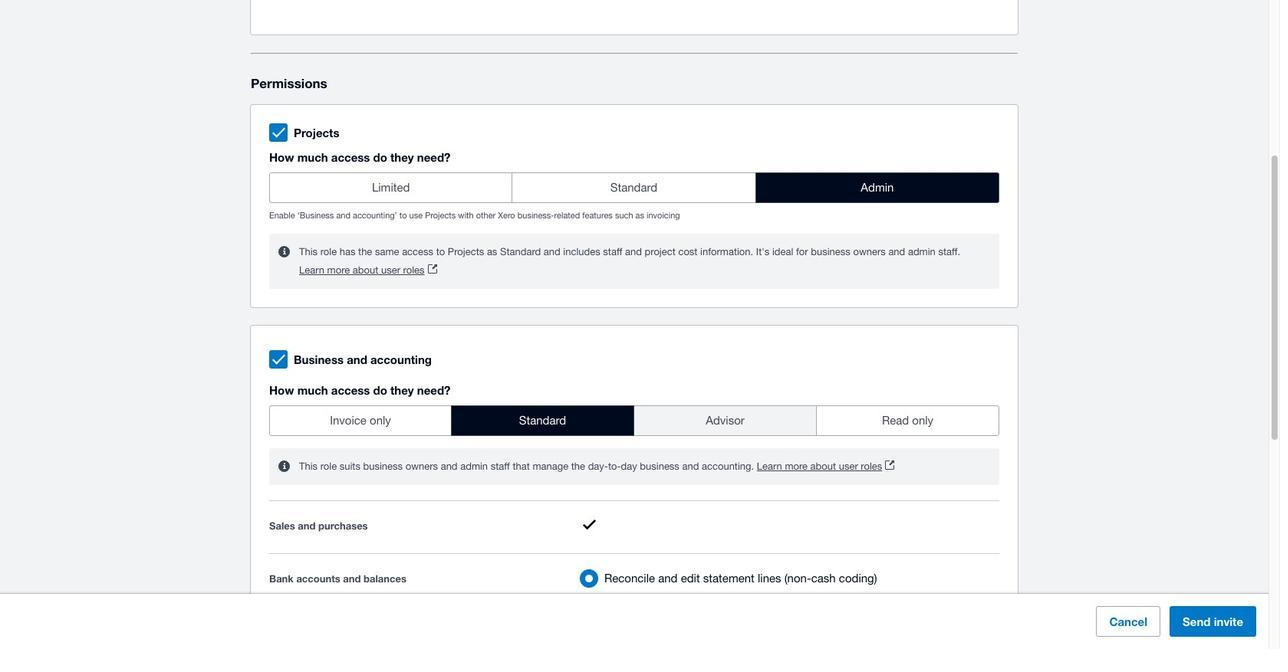 Task type: describe. For each thing, give the bounding box(es) containing it.
other
[[476, 211, 496, 220]]

option group containing limited
[[269, 173, 1000, 203]]

1 vertical spatial more
[[785, 461, 808, 473]]

1 vertical spatial the
[[571, 461, 585, 473]]

accounting.
[[702, 461, 754, 473]]

owners inside the this role has the same access to projects as standard and includes staff and project cost information. it's ideal for business owners and admin staff. learn more about user roles
[[853, 246, 886, 258]]

business-
[[518, 211, 554, 220]]

sales
[[269, 520, 295, 533]]

invoice
[[330, 414, 367, 427]]

0 vertical spatial standard
[[611, 181, 658, 194]]

and left that
[[441, 461, 458, 473]]

business and accounting
[[294, 353, 432, 367]]

invite
[[1214, 615, 1244, 629]]

information.
[[700, 246, 754, 258]]

and right business at the bottom left of the page
[[347, 353, 367, 367]]

about inside the this role has the same access to projects as standard and includes staff and project cost information. it's ideal for business owners and admin staff. learn more about user roles
[[353, 265, 378, 276]]

and left project
[[625, 246, 642, 258]]

admin inside the this role has the same access to projects as standard and includes staff and project cost information. it's ideal for business owners and admin staff. learn more about user roles
[[908, 246, 936, 258]]

1 horizontal spatial learn
[[757, 461, 782, 473]]

do for projects
[[373, 150, 387, 164]]

only for invoice only
[[370, 414, 391, 427]]

it's
[[756, 246, 770, 258]]

standard inside the this role has the same access to projects as standard and includes staff and project cost information. it's ideal for business owners and admin staff. learn more about user roles
[[500, 246, 541, 258]]

and left staff.
[[889, 246, 906, 258]]

cash
[[811, 573, 836, 586]]

1 vertical spatial projects
[[425, 211, 456, 220]]

and right 'business
[[336, 211, 351, 220]]

to inside the this role has the same access to projects as standard and includes staff and project cost information. it's ideal for business owners and admin staff. learn more about user roles
[[436, 246, 445, 258]]

staff.
[[939, 246, 961, 258]]

do for business and accounting
[[373, 384, 387, 397]]

cancel button
[[1097, 607, 1161, 638]]

sales and purchases
[[269, 520, 368, 533]]

they for business and accounting
[[391, 384, 414, 397]]

this role suits business owners and admin staff that manage the day-to-day business and accounting. learn more about user roles
[[299, 461, 882, 473]]

how much access do they need? for projects
[[269, 150, 451, 164]]

bank
[[269, 573, 294, 586]]

reconcile
[[604, 573, 655, 586]]

learn more about user roles link for business and accounting
[[757, 458, 895, 477]]

more inside the this role has the same access to projects as standard and includes staff and project cost information. it's ideal for business owners and admin staff. learn more about user roles
[[327, 265, 350, 276]]

for
[[796, 246, 808, 258]]

this for projects
[[299, 246, 318, 258]]

how for business and accounting
[[269, 384, 294, 397]]

lines
[[758, 573, 781, 586]]

much for business and accounting
[[297, 384, 328, 397]]

accounts
[[296, 573, 340, 586]]

1 vertical spatial about
[[811, 461, 836, 473]]

(non-
[[785, 573, 811, 586]]

balances
[[364, 573, 407, 586]]

1 horizontal spatial roles
[[861, 461, 882, 473]]

1 horizontal spatial user
[[839, 461, 858, 473]]

learn more about user roles link for projects
[[299, 262, 437, 280]]

to-
[[608, 461, 621, 473]]

0 horizontal spatial to
[[399, 211, 407, 220]]

staff inside the this role has the same access to projects as standard and includes staff and project cost information. it's ideal for business owners and admin staff. learn more about user roles
[[603, 246, 623, 258]]

business
[[294, 353, 344, 367]]

much for projects
[[297, 150, 328, 164]]

day
[[621, 461, 637, 473]]

permissions
[[251, 75, 327, 91]]

send invite
[[1183, 615, 1244, 629]]

this for business and accounting
[[299, 461, 318, 473]]

option group containing invoice only
[[269, 406, 1000, 437]]

and left includes
[[544, 246, 561, 258]]

user inside the this role has the same access to projects as standard and includes staff and project cost information. it's ideal for business owners and admin staff. learn more about user roles
[[381, 265, 400, 276]]

reconcile and edit statement lines (non-cash coding)
[[604, 573, 877, 586]]

access inside the this role has the same access to projects as standard and includes staff and project cost information. it's ideal for business owners and admin staff. learn more about user roles
[[402, 246, 434, 258]]

admin
[[861, 181, 894, 194]]

limited
[[372, 181, 410, 194]]

purchases
[[318, 520, 368, 533]]

has
[[340, 246, 356, 258]]



Task type: vqa. For each thing, say whether or not it's contained in the screenshot.
lines
yes



Task type: locate. For each thing, give the bounding box(es) containing it.
business inside the this role has the same access to projects as standard and includes staff and project cost information. it's ideal for business owners and admin staff. learn more about user roles
[[811, 246, 851, 258]]

0 vertical spatial admin
[[908, 246, 936, 258]]

0 vertical spatial learn
[[299, 265, 325, 276]]

need? for projects
[[417, 150, 451, 164]]

much down business at the bottom left of the page
[[297, 384, 328, 397]]

suits
[[340, 461, 361, 473]]

xero
[[498, 211, 515, 220]]

learn inside the this role has the same access to projects as standard and includes staff and project cost information. it's ideal for business owners and admin staff. learn more about user roles
[[299, 265, 325, 276]]

how
[[269, 150, 294, 164], [269, 384, 294, 397]]

standard
[[611, 181, 658, 194], [500, 246, 541, 258], [519, 414, 566, 427]]

cancel
[[1110, 615, 1148, 629]]

accounting'
[[353, 211, 397, 220]]

business right 'day' at the bottom left
[[640, 461, 680, 473]]

0 horizontal spatial roles
[[403, 265, 425, 276]]

and left accounting.
[[682, 461, 699, 473]]

0 vertical spatial staff
[[603, 246, 623, 258]]

0 vertical spatial how much access do they need?
[[269, 150, 451, 164]]

0 vertical spatial the
[[358, 246, 372, 258]]

use
[[409, 211, 423, 220]]

option group up such
[[269, 173, 1000, 203]]

1 vertical spatial as
[[487, 246, 497, 258]]

more down has
[[327, 265, 350, 276]]

role left has
[[320, 246, 337, 258]]

1 much from the top
[[297, 150, 328, 164]]

the right has
[[358, 246, 372, 258]]

this
[[299, 246, 318, 258], [299, 461, 318, 473]]

need? up use at the left top
[[417, 150, 451, 164]]

they down accounting
[[391, 384, 414, 397]]

1 need? from the top
[[417, 150, 451, 164]]

0 vertical spatial roles
[[403, 265, 425, 276]]

standard down the xero
[[500, 246, 541, 258]]

1 horizontal spatial the
[[571, 461, 585, 473]]

1 horizontal spatial learn more about user roles link
[[757, 458, 895, 477]]

bank accounts and balances
[[269, 573, 407, 586]]

role
[[320, 246, 337, 258], [320, 461, 337, 473]]

and right sales at bottom left
[[298, 520, 316, 533]]

1 horizontal spatial to
[[436, 246, 445, 258]]

0 horizontal spatial learn more about user roles link
[[299, 262, 437, 280]]

manage
[[533, 461, 569, 473]]

1 vertical spatial staff
[[491, 461, 510, 473]]

staff
[[603, 246, 623, 258], [491, 461, 510, 473]]

0 horizontal spatial about
[[353, 265, 378, 276]]

this role has the same access to projects as standard and includes staff and project cost information. it's ideal for business owners and admin staff. learn more about user roles
[[299, 246, 961, 276]]

access
[[331, 150, 370, 164], [402, 246, 434, 258], [331, 384, 370, 397]]

'business
[[297, 211, 334, 220]]

1 horizontal spatial admin
[[908, 246, 936, 258]]

0 vertical spatial projects
[[294, 126, 339, 140]]

invoicing
[[647, 211, 680, 220]]

1 vertical spatial owners
[[406, 461, 438, 473]]

only right the read
[[912, 414, 934, 427]]

0 horizontal spatial as
[[487, 246, 497, 258]]

1 do from the top
[[373, 150, 387, 164]]

business right for at the top right of the page
[[811, 246, 851, 258]]

projects down permissions
[[294, 126, 339, 140]]

how much access do they need? up limited
[[269, 150, 451, 164]]

as inside the this role has the same access to projects as standard and includes staff and project cost information. it's ideal for business owners and admin staff. learn more about user roles
[[487, 246, 497, 258]]

0 vertical spatial this
[[299, 246, 318, 258]]

they for projects
[[391, 150, 414, 164]]

access up invoice
[[331, 384, 370, 397]]

2 much from the top
[[297, 384, 328, 397]]

learn more about user roles link
[[299, 262, 437, 280], [757, 458, 895, 477]]

0 vertical spatial about
[[353, 265, 378, 276]]

1 vertical spatial roles
[[861, 461, 882, 473]]

project
[[645, 246, 676, 258]]

how up the enable
[[269, 150, 294, 164]]

2 role from the top
[[320, 461, 337, 473]]

need? for business and accounting
[[417, 384, 451, 397]]

this left 'suits'
[[299, 461, 318, 473]]

the inside the this role has the same access to projects as standard and includes staff and project cost information. it's ideal for business owners and admin staff. learn more about user roles
[[358, 246, 372, 258]]

1 vertical spatial how much access do they need?
[[269, 384, 451, 397]]

projects
[[294, 126, 339, 140], [425, 211, 456, 220], [448, 246, 484, 258]]

0 vertical spatial learn more about user roles link
[[299, 262, 437, 280]]

1 vertical spatial option group
[[269, 406, 1000, 437]]

this down 'business
[[299, 246, 318, 258]]

1 how from the top
[[269, 150, 294, 164]]

1 option group from the top
[[269, 173, 1000, 203]]

owners down admin
[[853, 246, 886, 258]]

1 vertical spatial this
[[299, 461, 318, 473]]

they up limited
[[391, 150, 414, 164]]

1 horizontal spatial as
[[636, 211, 644, 220]]

roles down the read
[[861, 461, 882, 473]]

enable 'business and accounting' to use projects with other xero business-related features such as invoicing
[[269, 211, 680, 220]]

more
[[327, 265, 350, 276], [785, 461, 808, 473]]

user
[[381, 265, 400, 276], [839, 461, 858, 473]]

1 only from the left
[[370, 414, 391, 427]]

that
[[513, 461, 530, 473]]

with
[[458, 211, 474, 220]]

0 vertical spatial as
[[636, 211, 644, 220]]

how for projects
[[269, 150, 294, 164]]

invoice only
[[330, 414, 391, 427]]

the
[[358, 246, 372, 258], [571, 461, 585, 473]]

option group up 'day' at the bottom left
[[269, 406, 1000, 437]]

as down "other"
[[487, 246, 497, 258]]

how down business at the bottom left of the page
[[269, 384, 294, 397]]

role for business and accounting
[[320, 461, 337, 473]]

staff left that
[[491, 461, 510, 473]]

admin left staff.
[[908, 246, 936, 258]]

1 this from the top
[[299, 246, 318, 258]]

0 horizontal spatial learn
[[299, 265, 325, 276]]

related
[[554, 211, 580, 220]]

1 vertical spatial learn
[[757, 461, 782, 473]]

0 vertical spatial user
[[381, 265, 400, 276]]

2 only from the left
[[912, 414, 934, 427]]

and
[[336, 211, 351, 220], [544, 246, 561, 258], [625, 246, 642, 258], [889, 246, 906, 258], [347, 353, 367, 367], [441, 461, 458, 473], [682, 461, 699, 473], [298, 520, 316, 533], [658, 573, 678, 586], [343, 573, 361, 586]]

to left use at the left top
[[399, 211, 407, 220]]

2 do from the top
[[373, 384, 387, 397]]

role for projects
[[320, 246, 337, 258]]

2 horizontal spatial business
[[811, 246, 851, 258]]

owners
[[853, 246, 886, 258], [406, 461, 438, 473]]

roles inside the this role has the same access to projects as standard and includes staff and project cost information. it's ideal for business owners and admin staff. learn more about user roles
[[403, 265, 425, 276]]

much up 'business
[[297, 150, 328, 164]]

option group
[[269, 173, 1000, 203], [269, 406, 1000, 437]]

accounting
[[371, 353, 432, 367]]

0 horizontal spatial business
[[363, 461, 403, 473]]

0 horizontal spatial owners
[[406, 461, 438, 473]]

2 vertical spatial projects
[[448, 246, 484, 258]]

do up limited
[[373, 150, 387, 164]]

1 how much access do they need? from the top
[[269, 150, 451, 164]]

1 vertical spatial do
[[373, 384, 387, 397]]

1 horizontal spatial business
[[640, 461, 680, 473]]

0 vertical spatial to
[[399, 211, 407, 220]]

business right 'suits'
[[363, 461, 403, 473]]

0 vertical spatial they
[[391, 150, 414, 164]]

the left day-
[[571, 461, 585, 473]]

0 horizontal spatial user
[[381, 265, 400, 276]]

projects down with at the left top of the page
[[448, 246, 484, 258]]

statement
[[703, 573, 755, 586]]

1 vertical spatial much
[[297, 384, 328, 397]]

more right accounting.
[[785, 461, 808, 473]]

to down enable 'business and accounting' to use projects with other xero business-related features such as invoicing at the top of the page
[[436, 246, 445, 258]]

0 vertical spatial more
[[327, 265, 350, 276]]

admin
[[908, 246, 936, 258], [460, 461, 488, 473]]

need? down accounting
[[417, 384, 451, 397]]

this inside the this role has the same access to projects as standard and includes staff and project cost information. it's ideal for business owners and admin staff. learn more about user roles
[[299, 246, 318, 258]]

0 vertical spatial role
[[320, 246, 337, 258]]

1 vertical spatial learn more about user roles link
[[757, 458, 895, 477]]

about
[[353, 265, 378, 276], [811, 461, 836, 473]]

0 vertical spatial access
[[331, 150, 370, 164]]

owners right 'suits'
[[406, 461, 438, 473]]

0 horizontal spatial only
[[370, 414, 391, 427]]

enable
[[269, 211, 295, 220]]

learn right accounting.
[[757, 461, 782, 473]]

learn
[[299, 265, 325, 276], [757, 461, 782, 473]]

staff right includes
[[603, 246, 623, 258]]

1 horizontal spatial about
[[811, 461, 836, 473]]

they
[[391, 150, 414, 164], [391, 384, 414, 397]]

1 vertical spatial they
[[391, 384, 414, 397]]

standard up the manage
[[519, 414, 566, 427]]

send
[[1183, 615, 1211, 629]]

access for projects
[[331, 150, 370, 164]]

2 need? from the top
[[417, 384, 451, 397]]

2 option group from the top
[[269, 406, 1000, 437]]

ideal
[[773, 246, 794, 258]]

2 how much access do they need? from the top
[[269, 384, 451, 397]]

1 vertical spatial admin
[[460, 461, 488, 473]]

1 horizontal spatial owners
[[853, 246, 886, 258]]

1 horizontal spatial staff
[[603, 246, 623, 258]]

roles down use at the left top
[[403, 265, 425, 276]]

admin left that
[[460, 461, 488, 473]]

need?
[[417, 150, 451, 164], [417, 384, 451, 397]]

projects inside the this role has the same access to projects as standard and includes staff and project cost information. it's ideal for business owners and admin staff. learn more about user roles
[[448, 246, 484, 258]]

2 vertical spatial access
[[331, 384, 370, 397]]

how much access do they need? for business and accounting
[[269, 384, 451, 397]]

0 horizontal spatial admin
[[460, 461, 488, 473]]

only right invoice
[[370, 414, 391, 427]]

and left the balances
[[343, 573, 361, 586]]

0 vertical spatial need?
[[417, 150, 451, 164]]

includes
[[563, 246, 601, 258]]

advisor
[[706, 414, 745, 427]]

0 vertical spatial option group
[[269, 173, 1000, 203]]

learn down 'business
[[299, 265, 325, 276]]

1 vertical spatial need?
[[417, 384, 451, 397]]

coding)
[[839, 573, 877, 586]]

0 vertical spatial owners
[[853, 246, 886, 258]]

access for business and accounting
[[331, 384, 370, 397]]

business
[[811, 246, 851, 258], [363, 461, 403, 473], [640, 461, 680, 473]]

read only
[[882, 414, 934, 427]]

role inside the this role has the same access to projects as standard and includes staff and project cost information. it's ideal for business owners and admin staff. learn more about user roles
[[320, 246, 337, 258]]

much
[[297, 150, 328, 164], [297, 384, 328, 397]]

how much access do they need?
[[269, 150, 451, 164], [269, 384, 451, 397]]

read
[[882, 414, 909, 427]]

only
[[370, 414, 391, 427], [912, 414, 934, 427]]

how much access do they need? up the invoice only
[[269, 384, 451, 397]]

do down business and accounting
[[373, 384, 387, 397]]

access up the accounting'
[[331, 150, 370, 164]]

0 vertical spatial how
[[269, 150, 294, 164]]

0 horizontal spatial the
[[358, 246, 372, 258]]

cost
[[678, 246, 698, 258]]

role left 'suits'
[[320, 461, 337, 473]]

1 vertical spatial access
[[402, 246, 434, 258]]

do
[[373, 150, 387, 164], [373, 384, 387, 397]]

1 role from the top
[[320, 246, 337, 258]]

edit
[[681, 573, 700, 586]]

2 how from the top
[[269, 384, 294, 397]]

1 vertical spatial role
[[320, 461, 337, 473]]

features
[[583, 211, 613, 220]]

roles
[[403, 265, 425, 276], [861, 461, 882, 473]]

to
[[399, 211, 407, 220], [436, 246, 445, 258]]

0 horizontal spatial more
[[327, 265, 350, 276]]

2 they from the top
[[391, 384, 414, 397]]

projects right use at the left top
[[425, 211, 456, 220]]

as
[[636, 211, 644, 220], [487, 246, 497, 258]]

1 vertical spatial user
[[839, 461, 858, 473]]

2 vertical spatial standard
[[519, 414, 566, 427]]

0 vertical spatial do
[[373, 150, 387, 164]]

day-
[[588, 461, 608, 473]]

1 vertical spatial to
[[436, 246, 445, 258]]

as right such
[[636, 211, 644, 220]]

1 horizontal spatial only
[[912, 414, 934, 427]]

standard up such
[[611, 181, 658, 194]]

0 horizontal spatial staff
[[491, 461, 510, 473]]

such
[[615, 211, 633, 220]]

1 they from the top
[[391, 150, 414, 164]]

1 horizontal spatial more
[[785, 461, 808, 473]]

send invite button
[[1170, 607, 1257, 638]]

access right same
[[402, 246, 434, 258]]

and left "edit"
[[658, 573, 678, 586]]

1 vertical spatial standard
[[500, 246, 541, 258]]

2 this from the top
[[299, 461, 318, 473]]

1 vertical spatial how
[[269, 384, 294, 397]]

same
[[375, 246, 399, 258]]

0 vertical spatial much
[[297, 150, 328, 164]]

only for read only
[[912, 414, 934, 427]]



